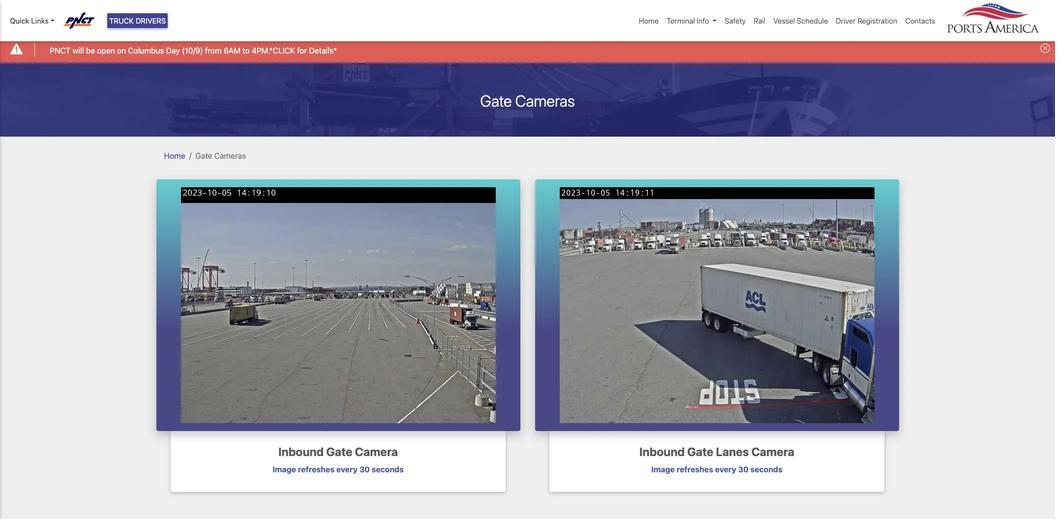 Task type: describe. For each thing, give the bounding box(es) containing it.
truck drivers link
[[107, 13, 168, 28]]

refreshes for lanes
[[677, 466, 714, 475]]

vessel schedule
[[774, 16, 829, 25]]

open
[[97, 46, 115, 55]]

truck
[[109, 16, 134, 25]]

safety
[[725, 16, 746, 25]]

1 horizontal spatial cameras
[[516, 91, 575, 110]]

pnct
[[50, 46, 70, 55]]

pnct will be open on columbus day (10/9) from 6am to 4pm.*click for details* link
[[50, 45, 337, 56]]

driver
[[837, 16, 856, 25]]

inbound gate lanes camera
[[640, 446, 795, 460]]

links
[[31, 16, 49, 25]]

(10/9)
[[182, 46, 203, 55]]

quick links link
[[10, 15, 54, 26]]

contacts link
[[902, 11, 940, 30]]

30 for lanes
[[739, 466, 749, 475]]

for
[[297, 46, 307, 55]]

home inside home link
[[639, 16, 659, 25]]

schedule
[[798, 16, 829, 25]]

4pm.*click
[[252, 46, 295, 55]]

details*
[[309, 46, 337, 55]]

6am
[[224, 46, 241, 55]]

rail link
[[750, 11, 770, 30]]

image refreshes every 30 seconds for camera
[[273, 466, 404, 475]]

image for inbound gate camera
[[273, 466, 296, 475]]

every for lanes
[[716, 466, 737, 475]]

terminal info link
[[663, 11, 721, 30]]

quick
[[10, 16, 29, 25]]

be
[[86, 46, 95, 55]]

quick links
[[10, 16, 49, 25]]

on
[[117, 46, 126, 55]]

columbus
[[128, 46, 164, 55]]

to
[[243, 46, 250, 55]]

safety link
[[721, 11, 750, 30]]

inbound for inbound gate lanes camera
[[640, 446, 685, 460]]

rail
[[754, 16, 766, 25]]

1 vertical spatial cameras
[[215, 151, 246, 160]]

pnct will be open on columbus day (10/9) from 6am to 4pm.*click for details*
[[50, 46, 337, 55]]

seconds for camera
[[372, 466, 404, 475]]

inbound gate camera
[[279, 446, 398, 460]]

vessel
[[774, 16, 796, 25]]

close image
[[1041, 43, 1051, 53]]



Task type: locate. For each thing, give the bounding box(es) containing it.
image refreshes every 30 seconds down inbound gate camera at the bottom left of page
[[273, 466, 404, 475]]

terminal info
[[667, 16, 710, 25]]

day
[[166, 46, 180, 55]]

2 image refreshes every 30 seconds from the left
[[652, 466, 783, 475]]

truck drivers
[[109, 16, 166, 25]]

0 horizontal spatial home
[[164, 151, 185, 160]]

1 camera from the left
[[355, 446, 398, 460]]

1 horizontal spatial home
[[639, 16, 659, 25]]

1 horizontal spatial seconds
[[751, 466, 783, 475]]

1 vertical spatial gate cameras
[[196, 151, 246, 160]]

0 horizontal spatial every
[[337, 466, 358, 475]]

inbound for inbound gate camera
[[279, 446, 324, 460]]

every for camera
[[337, 466, 358, 475]]

1 horizontal spatial refreshes
[[677, 466, 714, 475]]

0 horizontal spatial image
[[273, 466, 296, 475]]

contacts
[[906, 16, 936, 25]]

camera
[[355, 446, 398, 460], [752, 446, 795, 460]]

1 image from the left
[[273, 466, 296, 475]]

from
[[205, 46, 222, 55]]

30 for camera
[[360, 466, 370, 475]]

2 inbound from the left
[[640, 446, 685, 460]]

image refreshes every 30 seconds
[[273, 466, 404, 475], [652, 466, 783, 475]]

1 vertical spatial home
[[164, 151, 185, 160]]

0 horizontal spatial gate cameras
[[196, 151, 246, 160]]

terminal
[[667, 16, 695, 25]]

1 30 from the left
[[360, 466, 370, 475]]

1 horizontal spatial image
[[652, 466, 675, 475]]

1 horizontal spatial camera
[[752, 446, 795, 460]]

image for inbound gate lanes camera
[[652, 466, 675, 475]]

image refreshes every 30 seconds for lanes
[[652, 466, 783, 475]]

30 down lanes
[[739, 466, 749, 475]]

0 horizontal spatial 30
[[360, 466, 370, 475]]

gate cameras
[[481, 91, 575, 110], [196, 151, 246, 160]]

0 horizontal spatial home link
[[164, 151, 185, 160]]

2 camera from the left
[[752, 446, 795, 460]]

1 horizontal spatial inbound
[[640, 446, 685, 460]]

0 vertical spatial cameras
[[516, 91, 575, 110]]

refreshes down 'inbound gate lanes camera'
[[677, 466, 714, 475]]

refreshes for camera
[[298, 466, 335, 475]]

2 seconds from the left
[[751, 466, 783, 475]]

0 vertical spatial gate cameras
[[481, 91, 575, 110]]

inbound
[[279, 446, 324, 460], [640, 446, 685, 460]]

lanes
[[717, 446, 750, 460]]

30
[[360, 466, 370, 475], [739, 466, 749, 475]]

driver registration link
[[833, 11, 902, 30]]

gate
[[481, 91, 512, 110], [196, 151, 212, 160], [327, 446, 353, 460], [688, 446, 714, 460]]

will
[[73, 46, 84, 55]]

info
[[697, 16, 710, 25]]

drivers
[[136, 16, 166, 25]]

refreshes down inbound gate camera at the bottom left of page
[[298, 466, 335, 475]]

seconds
[[372, 466, 404, 475], [751, 466, 783, 475]]

pnct will be open on columbus day (10/9) from 6am to 4pm.*click for details* alert
[[0, 36, 1056, 63]]

0 vertical spatial home
[[639, 16, 659, 25]]

vessel schedule link
[[770, 11, 833, 30]]

image refreshes every 30 seconds down 'inbound gate lanes camera'
[[652, 466, 783, 475]]

1 horizontal spatial every
[[716, 466, 737, 475]]

2 30 from the left
[[739, 466, 749, 475]]

0 horizontal spatial image refreshes every 30 seconds
[[273, 466, 404, 475]]

0 horizontal spatial seconds
[[372, 466, 404, 475]]

1 horizontal spatial 30
[[739, 466, 749, 475]]

1 horizontal spatial image refreshes every 30 seconds
[[652, 466, 783, 475]]

1 seconds from the left
[[372, 466, 404, 475]]

0 horizontal spatial inbound
[[279, 446, 324, 460]]

1 every from the left
[[337, 466, 358, 475]]

1 vertical spatial home link
[[164, 151, 185, 160]]

every down inbound gate camera at the bottom left of page
[[337, 466, 358, 475]]

2 every from the left
[[716, 466, 737, 475]]

home link
[[636, 11, 663, 30], [164, 151, 185, 160]]

every down lanes
[[716, 466, 737, 475]]

refreshes
[[298, 466, 335, 475], [677, 466, 714, 475]]

1 horizontal spatial gate cameras
[[481, 91, 575, 110]]

registration
[[858, 16, 898, 25]]

1 horizontal spatial home link
[[636, 11, 663, 30]]

0 vertical spatial home link
[[636, 11, 663, 30]]

30 down inbound gate camera at the bottom left of page
[[360, 466, 370, 475]]

0 horizontal spatial cameras
[[215, 151, 246, 160]]

cameras
[[516, 91, 575, 110], [215, 151, 246, 160]]

home
[[639, 16, 659, 25], [164, 151, 185, 160]]

1 inbound from the left
[[279, 446, 324, 460]]

1 image refreshes every 30 seconds from the left
[[273, 466, 404, 475]]

2 refreshes from the left
[[677, 466, 714, 475]]

0 horizontal spatial refreshes
[[298, 466, 335, 475]]

every
[[337, 466, 358, 475], [716, 466, 737, 475]]

driver registration
[[837, 16, 898, 25]]

2 image from the left
[[652, 466, 675, 475]]

1 refreshes from the left
[[298, 466, 335, 475]]

image
[[273, 466, 296, 475], [652, 466, 675, 475]]

seconds for lanes
[[751, 466, 783, 475]]

0 horizontal spatial camera
[[355, 446, 398, 460]]



Task type: vqa. For each thing, say whether or not it's contained in the screenshot.
Photos
no



